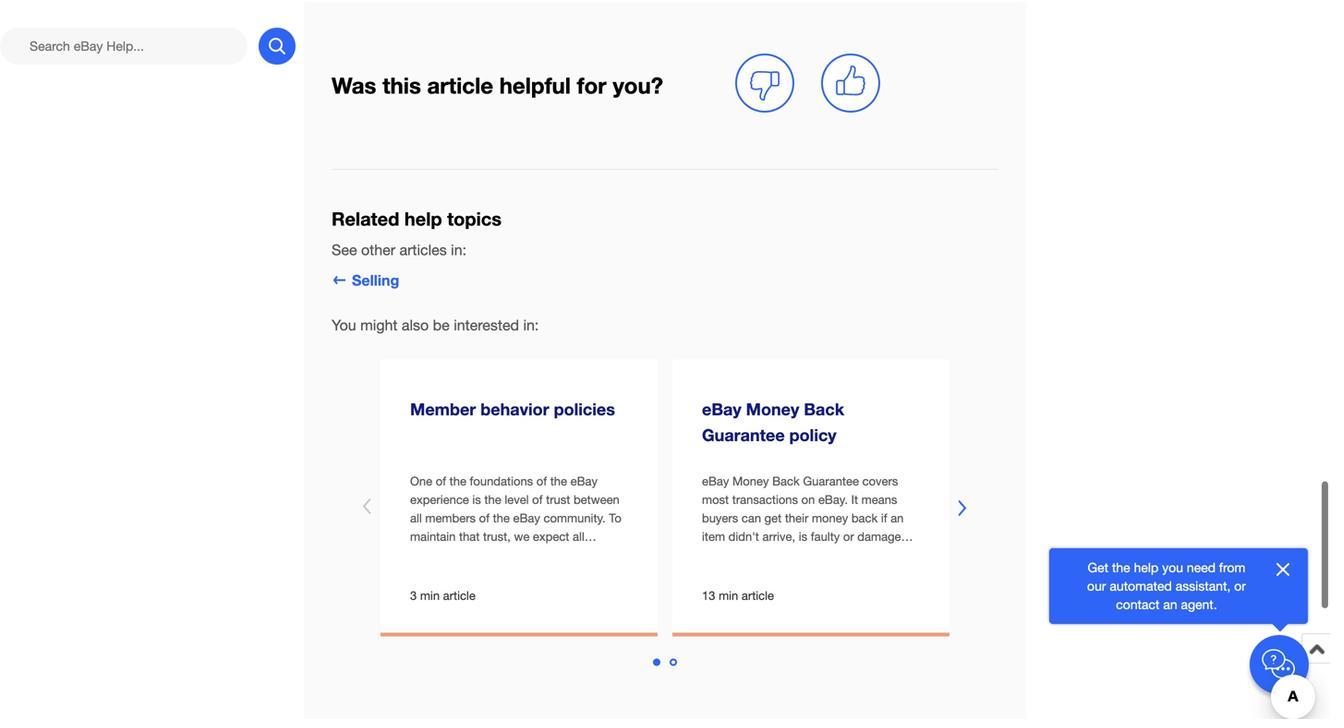 Task type: vqa. For each thing, say whether or not it's contained in the screenshot.
THE SHOW
no



Task type: describe. For each thing, give the bounding box(es) containing it.
between
[[574, 493, 620, 507]]

get
[[1088, 560, 1109, 576]]

policies
[[554, 400, 615, 419]]

0 vertical spatial members
[[425, 512, 476, 526]]

of up experience
[[436, 475, 446, 489]]

agent.
[[1181, 597, 1217, 613]]

item
[[702, 530, 725, 544]]

to
[[609, 512, 622, 526]]

get the help you need from our automated assistant, or contact an agent. tooltip
[[1079, 559, 1255, 614]]

money
[[812, 512, 848, 526]]

13
[[702, 589, 715, 603]]

guarantee for covers
[[803, 475, 859, 489]]

maintain
[[410, 530, 456, 544]]

didn't
[[729, 530, 759, 544]]

trust,
[[483, 530, 511, 544]]

of right level
[[532, 493, 543, 507]]

3
[[410, 589, 417, 603]]

articles
[[400, 241, 447, 259]]

treat
[[478, 549, 502, 563]]

faulty
[[811, 530, 840, 544]]

ebay money back guarantee policy
[[702, 400, 844, 445]]

transactions
[[732, 493, 798, 507]]

ebay money back guarantee covers most transactions on ebay. it means buyers can get their money back if an item didn't arrive, is faulty or damaged, or doesn't match the listing.
[[702, 475, 912, 563]]

listing.
[[817, 549, 852, 563]]

1 vertical spatial in:
[[523, 317, 539, 334]]

respect.
[[410, 567, 454, 581]]

guarantee for policy
[[702, 426, 785, 445]]

related
[[332, 208, 399, 230]]

selling link
[[332, 272, 399, 289]]

was
[[332, 72, 376, 98]]

ebay inside ebay money back guarantee policy
[[702, 400, 742, 419]]

level
[[505, 493, 529, 507]]

back for covers
[[772, 475, 800, 489]]

the up trust
[[550, 475, 567, 489]]

money for ebay money back guarantee policy
[[746, 400, 799, 419]]

behavior
[[481, 400, 549, 419]]

0 horizontal spatial or
[[702, 549, 713, 563]]

0 horizontal spatial all
[[410, 512, 422, 526]]

this
[[383, 72, 421, 98]]

community.
[[544, 512, 606, 526]]

you
[[1162, 560, 1183, 576]]

buyers
[[702, 512, 738, 526]]

the up trust,
[[493, 512, 510, 526]]

expect
[[533, 530, 569, 544]]

related help topics
[[332, 208, 502, 230]]

policy
[[790, 426, 837, 445]]

that
[[459, 530, 480, 544]]

most
[[702, 493, 729, 507]]

was this article helpful for you?
[[332, 72, 663, 98]]

0 horizontal spatial in:
[[451, 241, 467, 259]]

other inside one of the foundations of the ebay experience is the level of trust between all members of the ebay community. to maintain that trust, we expect all members to treat each other with respect. 3 min article
[[535, 549, 563, 563]]

one
[[410, 475, 432, 489]]

the up experience
[[450, 475, 466, 489]]

damaged,
[[858, 530, 912, 544]]

ebay inside the "ebay money back guarantee covers most transactions on ebay. it means buyers can get their money back if an item didn't arrive, is faulty or damaged, or doesn't match the listing."
[[702, 475, 729, 489]]

the inside get the help you need from our automated assistant, or contact an agent.
[[1112, 560, 1130, 576]]

experience
[[410, 493, 469, 507]]

automated
[[1110, 579, 1172, 594]]

help inside get the help you need from our automated assistant, or contact an agent.
[[1134, 560, 1159, 576]]

for
[[577, 72, 607, 98]]

member behavior policies
[[410, 400, 615, 419]]

member
[[410, 400, 476, 419]]

an inside the "ebay money back guarantee covers most transactions on ebay. it means buyers can get their money back if an item didn't arrive, is faulty or damaged, or doesn't match the listing."
[[891, 512, 904, 526]]

see other articles in:
[[332, 241, 467, 259]]

might
[[360, 317, 398, 334]]

ebay.
[[818, 493, 848, 507]]

the down the foundations
[[484, 493, 501, 507]]

arrive,
[[763, 530, 796, 544]]



Task type: locate. For each thing, give the bounding box(es) containing it.
article for 13
[[742, 589, 774, 603]]

0 vertical spatial all
[[410, 512, 422, 526]]

0 vertical spatial is
[[472, 493, 481, 507]]

selling
[[352, 272, 399, 289]]

the right get
[[1112, 560, 1130, 576]]

be
[[433, 317, 450, 334]]

1 vertical spatial money
[[733, 475, 769, 489]]

you
[[332, 317, 356, 334]]

money inside the "ebay money back guarantee covers most transactions on ebay. it means buyers can get their money back if an item didn't arrive, is faulty or damaged, or doesn't match the listing."
[[733, 475, 769, 489]]

all up maintain
[[410, 512, 422, 526]]

or
[[843, 530, 854, 544], [702, 549, 713, 563], [1234, 579, 1246, 594]]

assistant,
[[1176, 579, 1231, 594]]

guarantee up transactions
[[702, 426, 785, 445]]

members down maintain
[[410, 549, 461, 563]]

the down faulty
[[797, 549, 814, 563]]

interested
[[454, 317, 519, 334]]

0 vertical spatial or
[[843, 530, 854, 544]]

can
[[742, 512, 761, 526]]

if
[[881, 512, 887, 526]]

article inside one of the foundations of the ebay experience is the level of trust between all members of the ebay community. to maintain that trust, we expect all members to treat each other with respect. 3 min article
[[443, 589, 476, 603]]

money
[[746, 400, 799, 419], [733, 475, 769, 489]]

we
[[514, 530, 530, 544]]

the inside the "ebay money back guarantee covers most transactions on ebay. it means buyers can get their money back if an item didn't arrive, is faulty or damaged, or doesn't match the listing."
[[797, 549, 814, 563]]

1 horizontal spatial an
[[1163, 597, 1178, 613]]

back inside ebay money back guarantee policy
[[804, 400, 844, 419]]

in:
[[451, 241, 467, 259], [523, 317, 539, 334]]

an right if
[[891, 512, 904, 526]]

is
[[472, 493, 481, 507], [799, 530, 808, 544]]

back
[[804, 400, 844, 419], [772, 475, 800, 489]]

help up the automated at right bottom
[[1134, 560, 1159, 576]]

other down expect
[[535, 549, 563, 563]]

is inside the "ebay money back guarantee covers most transactions on ebay. it means buyers can get their money back if an item didn't arrive, is faulty or damaged, or doesn't match the listing."
[[799, 530, 808, 544]]

guarantee
[[702, 426, 785, 445], [803, 475, 859, 489]]

contact
[[1116, 597, 1160, 613]]

or right faulty
[[843, 530, 854, 544]]

back for policy
[[804, 400, 844, 419]]

1 horizontal spatial help
[[1134, 560, 1159, 576]]

match
[[760, 549, 794, 563]]

1 vertical spatial help
[[1134, 560, 1159, 576]]

guarantee inside ebay money back guarantee policy
[[702, 426, 785, 445]]

2 horizontal spatial or
[[1234, 579, 1246, 594]]

0 horizontal spatial is
[[472, 493, 481, 507]]

article right this
[[427, 72, 493, 98]]

our
[[1087, 579, 1106, 594]]

article down respect.
[[443, 589, 476, 603]]

each
[[506, 549, 532, 563]]

money up policy
[[746, 400, 799, 419]]

foundations
[[470, 475, 533, 489]]

money up transactions
[[733, 475, 769, 489]]

members
[[425, 512, 476, 526], [410, 549, 461, 563]]

is down their
[[799, 530, 808, 544]]

an
[[891, 512, 904, 526], [1163, 597, 1178, 613]]

or down item at the right bottom
[[702, 549, 713, 563]]

0 horizontal spatial back
[[772, 475, 800, 489]]

of up trust,
[[479, 512, 490, 526]]

1 horizontal spatial all
[[573, 530, 585, 544]]

see
[[332, 241, 357, 259]]

1 vertical spatial is
[[799, 530, 808, 544]]

2 min from the left
[[719, 589, 738, 603]]

money inside ebay money back guarantee policy
[[746, 400, 799, 419]]

2 vertical spatial or
[[1234, 579, 1246, 594]]

0 vertical spatial in:
[[451, 241, 467, 259]]

1 horizontal spatial is
[[799, 530, 808, 544]]

1 horizontal spatial min
[[719, 589, 738, 603]]

1 horizontal spatial other
[[535, 549, 563, 563]]

back inside the "ebay money back guarantee covers most transactions on ebay. it means buyers can get their money back if an item didn't arrive, is faulty or damaged, or doesn't match the listing."
[[772, 475, 800, 489]]

guarantee inside the "ebay money back guarantee covers most transactions on ebay. it means buyers can get their money back if an item didn't arrive, is faulty or damaged, or doesn't match the listing."
[[803, 475, 859, 489]]

article down match
[[742, 589, 774, 603]]

it
[[851, 493, 858, 507]]

in: right interested
[[523, 317, 539, 334]]

also
[[402, 317, 429, 334]]

1 vertical spatial an
[[1163, 597, 1178, 613]]

help
[[405, 208, 442, 230], [1134, 560, 1159, 576]]

you might also be interested in:
[[332, 317, 539, 334]]

is down the foundations
[[472, 493, 481, 507]]

0 horizontal spatial help
[[405, 208, 442, 230]]

article
[[427, 72, 493, 98], [443, 589, 476, 603], [742, 589, 774, 603]]

the
[[450, 475, 466, 489], [550, 475, 567, 489], [484, 493, 501, 507], [493, 512, 510, 526], [797, 549, 814, 563], [1112, 560, 1130, 576]]

of
[[436, 475, 446, 489], [537, 475, 547, 489], [532, 493, 543, 507], [479, 512, 490, 526]]

1 horizontal spatial in:
[[523, 317, 539, 334]]

an left the agent.
[[1163, 597, 1178, 613]]

on
[[802, 493, 815, 507]]

0 vertical spatial an
[[891, 512, 904, 526]]

helpful
[[500, 72, 571, 98]]

min
[[420, 589, 440, 603], [719, 589, 738, 603]]

you?
[[613, 72, 663, 98]]

0 horizontal spatial an
[[891, 512, 904, 526]]

money for ebay money back guarantee covers most transactions on ebay. it means buyers can get their money back if an item didn't arrive, is faulty or damaged, or doesn't match the listing.
[[733, 475, 769, 489]]

Search eBay Help... text field
[[0, 28, 248, 65]]

is inside one of the foundations of the ebay experience is the level of trust between all members of the ebay community. to maintain that trust, we expect all members to treat each other with respect. 3 min article
[[472, 493, 481, 507]]

members down experience
[[425, 512, 476, 526]]

doesn't
[[716, 549, 757, 563]]

1 vertical spatial or
[[702, 549, 713, 563]]

get
[[765, 512, 782, 526]]

1 vertical spatial members
[[410, 549, 461, 563]]

one of the foundations of the ebay experience is the level of trust between all members of the ebay community. to maintain that trust, we expect all members to treat each other with respect. 3 min article
[[410, 475, 622, 603]]

all
[[410, 512, 422, 526], [573, 530, 585, 544]]

1 horizontal spatial or
[[843, 530, 854, 544]]

1 min from the left
[[420, 589, 440, 603]]

get the help you need from our automated assistant, or contact an agent.
[[1087, 560, 1246, 613]]

1 vertical spatial guarantee
[[803, 475, 859, 489]]

an inside get the help you need from our automated assistant, or contact an agent.
[[1163, 597, 1178, 613]]

with
[[566, 549, 588, 563]]

0 vertical spatial other
[[361, 241, 395, 259]]

other
[[361, 241, 395, 259], [535, 549, 563, 563]]

other up selling
[[361, 241, 395, 259]]

0 horizontal spatial guarantee
[[702, 426, 785, 445]]

trust
[[546, 493, 570, 507]]

need
[[1187, 560, 1216, 576]]

13 min article
[[702, 589, 774, 603]]

1 vertical spatial all
[[573, 530, 585, 544]]

to
[[464, 549, 475, 563]]

in: down topics
[[451, 241, 467, 259]]

means
[[862, 493, 897, 507]]

of up trust
[[537, 475, 547, 489]]

covers
[[862, 475, 898, 489]]

guarantee up ebay.
[[803, 475, 859, 489]]

help up articles
[[405, 208, 442, 230]]

1 vertical spatial back
[[772, 475, 800, 489]]

0 vertical spatial back
[[804, 400, 844, 419]]

article for was
[[427, 72, 493, 98]]

min right '3'
[[420, 589, 440, 603]]

back up transactions
[[772, 475, 800, 489]]

min inside one of the foundations of the ebay experience is the level of trust between all members of the ebay community. to maintain that trust, we expect all members to treat each other with respect. 3 min article
[[420, 589, 440, 603]]

1 horizontal spatial back
[[804, 400, 844, 419]]

0 horizontal spatial min
[[420, 589, 440, 603]]

back
[[852, 512, 878, 526]]

back up policy
[[804, 400, 844, 419]]

or down from
[[1234, 579, 1246, 594]]

0 horizontal spatial other
[[361, 241, 395, 259]]

their
[[785, 512, 809, 526]]

or inside get the help you need from our automated assistant, or contact an agent.
[[1234, 579, 1246, 594]]

1 vertical spatial other
[[535, 549, 563, 563]]

0 vertical spatial guarantee
[[702, 426, 785, 445]]

ebay
[[702, 400, 742, 419], [571, 475, 598, 489], [702, 475, 729, 489], [513, 512, 540, 526]]

all up 'with'
[[573, 530, 585, 544]]

min right the 13
[[719, 589, 738, 603]]

1 horizontal spatial guarantee
[[803, 475, 859, 489]]

topics
[[447, 208, 502, 230]]

0 vertical spatial money
[[746, 400, 799, 419]]

0 vertical spatial help
[[405, 208, 442, 230]]

from
[[1219, 560, 1246, 576]]



